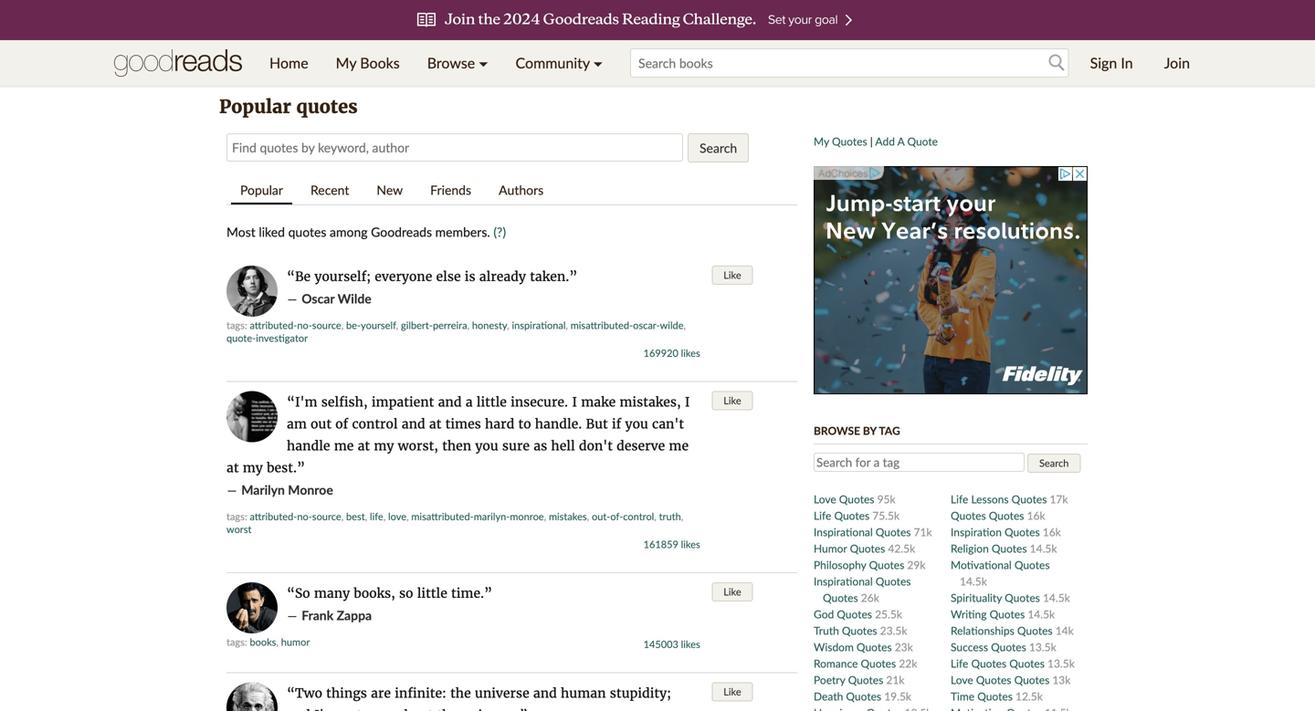 Task type: locate. For each thing, give the bounding box(es) containing it.
browse inside popup button
[[427, 54, 475, 72]]

2 vertical spatial tags:
[[227, 636, 247, 649]]

attributed-no-source link up investigator
[[250, 319, 341, 332]]

, left honesty
[[467, 319, 470, 332]]

2 like from the top
[[724, 395, 742, 407]]

2 tags: from the top
[[227, 511, 247, 523]]

2 ▾ from the left
[[594, 54, 603, 72]]

2 attributed- from the top
[[250, 511, 297, 523]]

1 inspirational from the top
[[814, 526, 873, 539]]

0 vertical spatial attributed-
[[250, 319, 297, 332]]

1 vertical spatial at
[[358, 438, 370, 455]]

no- inside tags: attributed-no-source , be-yourself , gilbert-perreira , honesty , inspirational , misattributed-oscar-wilde , quote-investigator 169920 likes
[[297, 319, 312, 332]]

▾ left community
[[479, 54, 488, 72]]

1 horizontal spatial my
[[814, 135, 829, 148]]

my
[[336, 54, 356, 72], [814, 135, 829, 148]]

a
[[898, 135, 905, 148]]

inspirational down life quotes link
[[814, 526, 873, 539]]

tags: books , humor
[[227, 636, 310, 649]]

life
[[370, 511, 383, 523]]

, left the "love" on the left bottom
[[383, 511, 386, 523]]

browse for browse by tag
[[814, 424, 861, 438]]

quotes down love quotes quotes link
[[978, 690, 1013, 703]]

browse right books
[[427, 54, 475, 72]]

love inside the life lessons quotes 17k quotes quotes 16k inspiration quotes 16k religion quotes 14.5k motivational quotes 14.5k spirituality quotes 14.5k writing quotes 14.5k relationships quotes 14k success quotes 13.5k life quotes quotes 13.5k love quotes quotes 13k time quotes 12.5k
[[951, 674, 974, 687]]

likes right 161859
[[681, 539, 701, 551]]

2 inspirational from the top
[[814, 575, 873, 588]]

1 vertical spatial you
[[475, 438, 499, 455]]

1 vertical spatial misattributed-
[[411, 511, 474, 523]]

i
[[572, 394, 577, 411], [685, 394, 690, 411]]

75.5k
[[873, 509, 900, 523]]

most liked quotes among goodreads members. (?)
[[227, 224, 506, 240]]

quotes up the god quotes link at the bottom right of the page
[[823, 592, 859, 605]]

1 vertical spatial quotes
[[288, 224, 327, 240]]

1 ▾ from the left
[[479, 54, 488, 72]]

1 vertical spatial attributed-no-source link
[[250, 511, 341, 523]]

1 vertical spatial my
[[814, 135, 829, 148]]

quotes down life quotes quotes link
[[976, 674, 1012, 687]]

truth
[[814, 624, 839, 638]]

quotes down 75.5k
[[876, 526, 911, 539]]

0 vertical spatial no-
[[297, 319, 312, 332]]

2 source from the top
[[312, 511, 341, 523]]

time quotes link
[[951, 690, 1016, 703]]

god quotes 25.5k truth quotes 23.5k wisdom quotes 23k romance quotes 22k poetry quotes 21k death quotes 19.5k
[[814, 608, 918, 703]]

16k down 17k at the right of the page
[[1043, 526, 1061, 539]]

▾ right community
[[594, 54, 603, 72]]

― left marilyn
[[227, 482, 238, 499]]

likes inside the tags: attributed-no-source , best , life , love , misattributed-marilyn-monroe , mistakes , out-of-control , truth , worst 161859 likes
[[681, 539, 701, 551]]

sure down are
[[366, 708, 393, 712]]

at down selfish,
[[358, 438, 370, 455]]

1 attributed- from the top
[[250, 319, 297, 332]]

0 vertical spatial sure
[[502, 438, 530, 455]]

29k
[[908, 559, 926, 572]]

0 horizontal spatial misattributed-
[[411, 511, 474, 523]]

1 vertical spatial ―
[[227, 482, 238, 499]]

love quotes link
[[814, 493, 878, 506]]

"two
[[287, 686, 322, 702]]

1 vertical spatial attributed-
[[250, 511, 297, 523]]

are
[[371, 686, 391, 702]]

sure down to
[[502, 438, 530, 455]]

the down infinite:
[[437, 708, 458, 712]]

quotes down home link
[[296, 95, 358, 118]]

Search for books to add to your shelves search field
[[630, 48, 1069, 78]]

at up "worst,"
[[429, 416, 442, 433]]

recent link
[[301, 177, 358, 203]]

Search books text field
[[630, 48, 1069, 78]]

misattributed- inside the tags: attributed-no-source , best , life , love , misattributed-marilyn-monroe , mistakes , out-of-control , truth , worst 161859 likes
[[411, 511, 474, 523]]

attributed- up quote-investigator link
[[250, 319, 297, 332]]

3 like from the top
[[724, 586, 742, 598]]

quotes
[[832, 135, 868, 148], [839, 493, 875, 506], [1012, 493, 1047, 506], [835, 509, 870, 523], [951, 509, 986, 523], [989, 509, 1025, 523], [876, 526, 911, 539], [1005, 526, 1040, 539], [850, 542, 886, 555], [992, 542, 1027, 555], [869, 559, 905, 572], [1015, 559, 1050, 572], [876, 575, 911, 588], [823, 592, 859, 605], [1005, 592, 1040, 605], [837, 608, 872, 621], [990, 608, 1025, 621], [842, 624, 878, 638], [1018, 624, 1053, 638], [857, 641, 892, 654], [991, 641, 1027, 654], [861, 657, 896, 671], [972, 657, 1007, 671], [1010, 657, 1045, 671], [848, 674, 884, 687], [976, 674, 1012, 687], [1015, 674, 1050, 687], [846, 690, 882, 703], [978, 690, 1013, 703]]

"so many books, so little time." ― frank zappa
[[287, 586, 493, 624]]

like link for "two things are infinite: the universe and human stupidity; and i'm not sure about the universe."
[[712, 683, 753, 702]]

1 vertical spatial source
[[312, 511, 341, 523]]

among
[[330, 224, 368, 240]]

1 me from the left
[[334, 438, 354, 455]]

quotes up truth quotes link
[[837, 608, 872, 621]]

like for "i'm selfish, impatient and a little insecure. i make mistakes, i am out of control and at times hard to handle. but if you can't handle me at my worst, then you sure as hell don't deserve me at my best."
[[724, 395, 742, 407]]

honesty link
[[472, 319, 507, 332]]

no- up investigator
[[297, 319, 312, 332]]

4 like link from the top
[[712, 683, 753, 702]]

1 source from the top
[[312, 319, 341, 332]]

so
[[399, 586, 413, 602]]

my for my books
[[336, 54, 356, 72]]

life left lessons
[[951, 493, 969, 506]]

13.5k up 13k
[[1048, 657, 1075, 671]]

worst,
[[398, 438, 439, 455]]

0 vertical spatial little
[[477, 394, 507, 411]]

inspirational inside 'love quotes 95k life quotes 75.5k inspirational quotes 71k humor quotes 42.5k philosophy quotes 29k'
[[814, 526, 873, 539]]

menu
[[256, 40, 617, 86]]

god
[[814, 608, 834, 621]]

control right 'of'
[[352, 416, 398, 433]]

you down hard
[[475, 438, 499, 455]]

, left best on the left bottom
[[341, 511, 344, 523]]

1 horizontal spatial you
[[625, 416, 649, 433]]

the
[[450, 686, 471, 702], [437, 708, 458, 712]]

gilbert-
[[401, 319, 433, 332]]

a
[[466, 394, 473, 411]]

1 horizontal spatial love
[[951, 674, 974, 687]]

― inside "i'm selfish, impatient and a little insecure. i make mistakes, i am out of control and at times hard to handle. but if you can't handle me at my worst, then you sure as hell don't deserve me at my best." ― marilyn monroe
[[227, 482, 238, 499]]

14.5k
[[1030, 542, 1057, 555], [960, 575, 987, 588], [1043, 592, 1071, 605], [1028, 608, 1055, 621]]

"be
[[287, 269, 311, 285]]

4 like from the top
[[724, 686, 742, 698]]

i right mistakes,
[[685, 394, 690, 411]]

oscar wilde image
[[227, 266, 278, 317]]

and up "worst,"
[[402, 416, 425, 433]]

1 vertical spatial popular
[[240, 182, 283, 198]]

23k
[[895, 641, 913, 654]]

at down i'm selfish, impatient and a little insecure. i make mistakes, i am out of control image
[[227, 460, 239, 476]]

no- for "be yourself; everyone else is already taken."
[[297, 319, 312, 332]]

tags: inside tags: attributed-no-source , be-yourself , gilbert-perreira , honesty , inspirational , misattributed-oscar-wilde , quote-investigator 169920 likes
[[227, 319, 247, 332]]

0 vertical spatial my
[[336, 54, 356, 72]]

little inside "so many books, so little time." ― frank zappa
[[417, 586, 448, 602]]

my left |
[[814, 135, 829, 148]]

tags: for "i'm selfish, impatient and a little insecure. i make mistakes, i am out of control and at times hard to handle. but if you can't handle me at my worst, then you sure as hell don't deserve me at my best."
[[227, 511, 247, 523]]

1 vertical spatial the
[[437, 708, 458, 712]]

2 likes from the top
[[681, 539, 701, 551]]

3 like link from the top
[[712, 583, 753, 602]]

0 vertical spatial control
[[352, 416, 398, 433]]

likes inside tags: attributed-no-source , be-yourself , gilbert-perreira , honesty , inspirational , misattributed-oscar-wilde , quote-investigator 169920 likes
[[681, 347, 701, 360]]

2 vertical spatial at
[[227, 460, 239, 476]]

like link for "be yourself; everyone else is already taken."
[[712, 266, 753, 285]]

1 vertical spatial no-
[[297, 511, 312, 523]]

books
[[360, 54, 400, 72]]

life quotes link
[[814, 509, 873, 523]]

▾ inside dropdown button
[[594, 54, 603, 72]]

, left inspirational on the top left of page
[[507, 319, 509, 332]]

16k down the life lessons quotes 'link'
[[1027, 509, 1046, 523]]

quotes left 14k
[[1018, 624, 1053, 638]]

quotes down the life lessons quotes 'link'
[[989, 509, 1025, 523]]

(?)
[[494, 224, 506, 240]]

inspirational
[[512, 319, 566, 332]]

i'm selfish, impatient and a little insecure. i make mistakes, i am out of control image
[[227, 391, 278, 459]]

quotes right liked
[[288, 224, 327, 240]]

little right "so"
[[417, 586, 448, 602]]

0 vertical spatial misattributed-
[[571, 319, 633, 332]]

wisdom quotes link
[[814, 641, 895, 654]]

misattributed-
[[571, 319, 633, 332], [411, 511, 474, 523]]

source inside the tags: attributed-no-source , best , life , love , misattributed-marilyn-monroe , mistakes , out-of-control , truth , worst 161859 likes
[[312, 511, 341, 523]]

1 vertical spatial tags:
[[227, 511, 247, 523]]

like
[[724, 269, 742, 281], [724, 395, 742, 407], [724, 586, 742, 598], [724, 686, 742, 698]]

quotes up motivational quotes link
[[992, 542, 1027, 555]]

frank zappa image
[[227, 583, 278, 634]]

0 horizontal spatial little
[[417, 586, 448, 602]]

success
[[951, 641, 989, 654]]

, left "life"
[[365, 511, 367, 523]]

▾ inside popup button
[[479, 54, 488, 72]]

1 vertical spatial inspirational
[[814, 575, 873, 588]]

inspiration
[[951, 526, 1002, 539]]

0 horizontal spatial me
[[334, 438, 354, 455]]

1 horizontal spatial control
[[623, 511, 654, 523]]

no- down monroe
[[297, 511, 312, 523]]

recent
[[311, 182, 349, 198]]

0 vertical spatial source
[[312, 319, 341, 332]]

quotes up 21k
[[861, 657, 896, 671]]

― inside "be yourself; everyone else is already taken." ― oscar wilde
[[287, 291, 298, 307]]

161859 likes link
[[644, 539, 701, 551]]

1 horizontal spatial at
[[358, 438, 370, 455]]

1 horizontal spatial me
[[669, 438, 689, 455]]

13k
[[1053, 674, 1071, 687]]

attributed-no-source link for "be yourself; everyone else is already taken."
[[250, 319, 341, 332]]

life down 'love quotes' link at right bottom
[[814, 509, 832, 523]]

1 vertical spatial control
[[623, 511, 654, 523]]

1 vertical spatial likes
[[681, 539, 701, 551]]

misattributed- right inspirational on the top left of page
[[571, 319, 633, 332]]

infinite:
[[395, 686, 447, 702]]

like for "so many books, so little time."
[[724, 586, 742, 598]]

quotes down "29k" at the bottom of page
[[876, 575, 911, 588]]

0 vertical spatial life
[[951, 493, 969, 506]]

0 vertical spatial ―
[[287, 291, 298, 307]]

3 likes from the top
[[681, 639, 701, 651]]

source inside tags: attributed-no-source , be-yourself , gilbert-perreira , honesty , inspirational , misattributed-oscar-wilde , quote-investigator 169920 likes
[[312, 319, 341, 332]]

authors link
[[490, 177, 553, 203]]

0 horizontal spatial ▾
[[479, 54, 488, 72]]

1 likes from the top
[[681, 347, 701, 360]]

0 vertical spatial attributed-no-source link
[[250, 319, 341, 332]]

0 horizontal spatial browse
[[427, 54, 475, 72]]

not
[[341, 708, 362, 712]]

161859
[[644, 539, 679, 551]]

tags: inside the tags: attributed-no-source , best , life , love , misattributed-marilyn-monroe , mistakes , out-of-control , truth , worst 161859 likes
[[227, 511, 247, 523]]

1 horizontal spatial sure
[[502, 438, 530, 455]]

0 horizontal spatial my
[[243, 460, 263, 476]]

popular down home link
[[219, 95, 291, 118]]

2 attributed-no-source link from the top
[[250, 511, 341, 523]]

humor quotes link
[[814, 542, 888, 555]]

tags: up the worst link
[[227, 511, 247, 523]]

you right if
[[625, 416, 649, 433]]

marilyn
[[241, 482, 285, 498]]

145003 likes link
[[644, 639, 701, 651]]

tag
[[879, 424, 901, 438]]

likes right '145003'
[[681, 639, 701, 651]]

quotes down romance quotes link
[[848, 674, 884, 687]]

1 like from the top
[[724, 269, 742, 281]]

0 horizontal spatial sure
[[366, 708, 393, 712]]

quotes up life quotes link
[[839, 493, 875, 506]]

handle
[[287, 438, 330, 455]]

the up 'universe."'
[[450, 686, 471, 702]]

None submit
[[688, 133, 749, 163], [1028, 454, 1081, 473], [688, 133, 749, 163], [1028, 454, 1081, 473]]

1 horizontal spatial i
[[685, 394, 690, 411]]

success quotes link
[[951, 641, 1030, 654]]

browse left 'by'
[[814, 424, 861, 438]]

me down 'of'
[[334, 438, 354, 455]]

no- inside the tags: attributed-no-source , best , life , love , misattributed-marilyn-monroe , mistakes , out-of-control , truth , worst 161859 likes
[[297, 511, 312, 523]]

religion quotes link
[[951, 542, 1030, 555]]

inspirational
[[814, 526, 873, 539], [814, 575, 873, 588]]

attributed- down marilyn
[[250, 511, 297, 523]]

goodreads
[[371, 224, 432, 240]]

attributed- inside tags: attributed-no-source , be-yourself , gilbert-perreira , honesty , inspirational , misattributed-oscar-wilde , quote-investigator 169920 likes
[[250, 319, 297, 332]]

no- for "i'm selfish, impatient and a little insecure. i make mistakes, i am out of control and at times hard to handle. but if you can't handle me at my worst, then you sure as hell don't deserve me at my best."
[[297, 511, 312, 523]]

romance
[[814, 657, 858, 671]]

,
[[341, 319, 344, 332], [396, 319, 398, 332], [467, 319, 470, 332], [507, 319, 509, 332], [566, 319, 568, 332], [684, 319, 686, 332], [341, 511, 344, 523], [365, 511, 367, 523], [383, 511, 386, 523], [407, 511, 409, 523], [544, 511, 546, 523], [587, 511, 589, 523], [654, 511, 657, 523], [681, 511, 684, 523], [276, 636, 279, 649]]

23.5k
[[880, 624, 908, 638]]

0 vertical spatial love
[[814, 493, 837, 506]]

inspirational inside inspirational quotes quotes
[[814, 575, 873, 588]]

tags: up quote-
[[227, 319, 247, 332]]

love up life quotes link
[[814, 493, 837, 506]]

source left 'be-'
[[312, 319, 341, 332]]

mistakes,
[[620, 394, 681, 411]]

1 horizontal spatial browse
[[814, 424, 861, 438]]

0 vertical spatial quotes
[[296, 95, 358, 118]]

0 vertical spatial browse
[[427, 54, 475, 72]]

quotes up religion quotes link
[[1005, 526, 1040, 539]]

attributed- inside the tags: attributed-no-source , best , life , love , misattributed-marilyn-monroe , mistakes , out-of-control , truth , worst 161859 likes
[[250, 511, 297, 523]]

0 vertical spatial popular
[[219, 95, 291, 118]]

0 vertical spatial my
[[374, 438, 394, 455]]

2 horizontal spatial at
[[429, 416, 442, 433]]

1 horizontal spatial ▾
[[594, 54, 603, 72]]

wilde
[[338, 291, 372, 307]]

0 horizontal spatial i
[[572, 394, 577, 411]]

like link
[[712, 266, 753, 285], [712, 391, 753, 411], [712, 583, 753, 602], [712, 683, 753, 702]]

0 vertical spatial the
[[450, 686, 471, 702]]

1 horizontal spatial little
[[477, 394, 507, 411]]

0 horizontal spatial love
[[814, 493, 837, 506]]

1 vertical spatial sure
[[366, 708, 393, 712]]

my left "worst,"
[[374, 438, 394, 455]]

tags: left books link
[[227, 636, 247, 649]]

13.5k
[[1030, 641, 1057, 654], [1048, 657, 1075, 671]]

169920
[[644, 347, 679, 360]]

1 horizontal spatial misattributed-
[[571, 319, 633, 332]]

, right "life"
[[407, 511, 409, 523]]

0 vertical spatial tags:
[[227, 319, 247, 332]]

spirituality
[[951, 592, 1002, 605]]

yourself;
[[315, 269, 371, 285]]

attributed-no-source link down monroe
[[250, 511, 341, 523]]

misattributed- inside tags: attributed-no-source , be-yourself , gilbert-perreira , honesty , inspirational , misattributed-oscar-wilde , quote-investigator 169920 likes
[[571, 319, 633, 332]]

1 like link from the top
[[712, 266, 753, 285]]

quotes down 'love quotes' link at right bottom
[[835, 509, 870, 523]]

love inside 'love quotes 95k life quotes 75.5k inspirational quotes 71k humor quotes 42.5k philosophy quotes 29k'
[[814, 493, 837, 506]]

2 no- from the top
[[297, 511, 312, 523]]

likes right 169920
[[681, 347, 701, 360]]

0 horizontal spatial my
[[336, 54, 356, 72]]

friends
[[430, 182, 471, 198]]

0 vertical spatial at
[[429, 416, 442, 433]]

0 horizontal spatial control
[[352, 416, 398, 433]]

control inside the tags: attributed-no-source , best , life , love , misattributed-marilyn-monroe , mistakes , out-of-control , truth , worst 161859 likes
[[623, 511, 654, 523]]

deserve
[[617, 438, 665, 455]]

1 vertical spatial life
[[814, 509, 832, 523]]

life down success
[[951, 657, 969, 671]]

quotes down success quotes link
[[972, 657, 1007, 671]]

to
[[518, 416, 531, 433]]

1 vertical spatial little
[[417, 586, 448, 602]]

home
[[270, 54, 308, 72]]

― down "so
[[287, 608, 298, 624]]

mistakes link
[[549, 511, 587, 523]]

love up time
[[951, 674, 974, 687]]

quotes down religion quotes link
[[1015, 559, 1050, 572]]

liked
[[259, 224, 285, 240]]

quotes up wisdom quotes link
[[842, 624, 878, 638]]

death
[[814, 690, 844, 703]]

2 vertical spatial likes
[[681, 639, 701, 651]]

quotes
[[296, 95, 358, 118], [288, 224, 327, 240]]

little right the a
[[477, 394, 507, 411]]

browse ▾
[[427, 54, 488, 72]]

tags: attributed-no-source , be-yourself , gilbert-perreira , honesty , inspirational , misattributed-oscar-wilde , quote-investigator 169920 likes
[[227, 319, 701, 360]]

0 vertical spatial likes
[[681, 347, 701, 360]]

inspirational quotes quotes link
[[814, 575, 911, 605]]

2 like link from the top
[[712, 391, 753, 411]]

quotes down poetry quotes link
[[846, 690, 882, 703]]

source left best link on the bottom of page
[[312, 511, 341, 523]]

1 vertical spatial browse
[[814, 424, 861, 438]]

2 vertical spatial life
[[951, 657, 969, 671]]

be-
[[346, 319, 361, 332]]

be-yourself link
[[346, 319, 396, 332]]

"i'm
[[287, 394, 318, 411]]

1 tags: from the top
[[227, 319, 247, 332]]

0 vertical spatial inspirational
[[814, 526, 873, 539]]

1 vertical spatial love
[[951, 674, 974, 687]]

1 attributed-no-source link from the top
[[250, 319, 341, 332]]

misattributed- right the "love" on the left bottom
[[411, 511, 474, 523]]

1 no- from the top
[[297, 319, 312, 332]]

little
[[477, 394, 507, 411], [417, 586, 448, 602]]

zappa
[[337, 608, 372, 624]]

my for my quotes | add a quote
[[814, 135, 829, 148]]

sure inside "two things are infinite: the universe and human stupidity; and i'm not sure about the universe."
[[366, 708, 393, 712]]

2 vertical spatial ―
[[287, 608, 298, 624]]

but
[[586, 416, 608, 433]]

inspirational down philosophy at the bottom right
[[814, 575, 873, 588]]



Task type: vqa. For each thing, say whether or not it's contained in the screenshot.
"source" within the tags: attributed-no-source , be-yourself , gilbert-perreira , honesty , inspirational , misattributed-oscar-wilde , quote-investigator 169920 likes
yes



Task type: describe. For each thing, give the bounding box(es) containing it.
can't
[[652, 416, 684, 433]]

stupidity;
[[610, 686, 672, 702]]

life link
[[370, 511, 383, 523]]

quotes down 42.5k
[[869, 559, 905, 572]]

writing
[[951, 608, 987, 621]]

169920 likes link
[[644, 347, 701, 360]]

, down the taken."
[[566, 319, 568, 332]]

hell
[[551, 438, 575, 455]]

"i'm selfish, impatient and a little insecure. i make mistakes, i am out of control and at times hard to handle. but if you can't handle me at my worst, then you sure as hell don't deserve me at my best." ― marilyn monroe
[[227, 394, 690, 499]]

0 vertical spatial 13.5k
[[1030, 641, 1057, 654]]

inspiration quotes link
[[951, 526, 1043, 539]]

95k
[[878, 493, 896, 506]]

times
[[446, 416, 481, 433]]

1 vertical spatial 16k
[[1043, 526, 1061, 539]]

handle.
[[535, 416, 582, 433]]

gilbert-perreira link
[[401, 319, 467, 332]]

members.
[[435, 224, 490, 240]]

attributed-no-source link for "i'm selfish, impatient and a little insecure. i make mistakes, i am out of control and at times hard to handle. but if you can't handle me at my worst, then you sure as hell don't deserve me at my best."
[[250, 511, 341, 523]]

frank
[[302, 608, 334, 624]]

of
[[336, 416, 348, 433]]

145003 likes
[[644, 639, 701, 651]]

poetry
[[814, 674, 846, 687]]

quotes up the relationships quotes link
[[990, 608, 1025, 621]]

17k
[[1050, 493, 1068, 506]]

quotes up love quotes quotes link
[[1010, 657, 1045, 671]]

death quotes link
[[814, 690, 885, 703]]

add
[[876, 135, 895, 148]]

"be yourself; everyone else is already taken." ― oscar wilde
[[287, 269, 578, 307]]

out-of-control link
[[592, 511, 654, 523]]

"two things are infinite: the universe and human stupidity; and i'm not sure about the universe."
[[287, 686, 672, 712]]

source for selfish,
[[312, 511, 341, 523]]

12.5k
[[1016, 690, 1043, 703]]

quotes up 'inspiration'
[[951, 509, 986, 523]]

quotes down inspirational quotes link
[[850, 542, 886, 555]]

poetry quotes link
[[814, 674, 887, 687]]

browse for browse ▾
[[427, 54, 475, 72]]

hard
[[485, 416, 515, 433]]

0 horizontal spatial at
[[227, 460, 239, 476]]

new
[[377, 182, 403, 198]]

inspirational link
[[512, 319, 566, 332]]

14k
[[1056, 624, 1074, 638]]

menu containing home
[[256, 40, 617, 86]]

quotes up writing quotes link at the right bottom of the page
[[1005, 592, 1040, 605]]

don't
[[579, 438, 613, 455]]

time."
[[451, 586, 493, 602]]

1 vertical spatial my
[[243, 460, 263, 476]]

quotes quotes link
[[951, 509, 1027, 523]]

philosophy quotes link
[[814, 559, 908, 572]]

2 i from the left
[[685, 394, 690, 411]]

, up 169920 likes link
[[684, 319, 686, 332]]

monroe
[[510, 511, 544, 523]]

14.5k up spirituality
[[960, 575, 987, 588]]

life lessons quotes 17k quotes quotes 16k inspiration quotes 16k religion quotes 14.5k motivational quotes 14.5k spirituality quotes 14.5k writing quotes 14.5k relationships quotes 14k success quotes 13.5k life quotes quotes 13.5k love quotes quotes 13k time quotes 12.5k
[[951, 493, 1075, 703]]

about
[[397, 708, 433, 712]]

, left mistakes
[[544, 511, 546, 523]]

attributed- for "be yourself; everyone else is already taken."
[[250, 319, 297, 332]]

human
[[561, 686, 606, 702]]

▾ for community ▾
[[594, 54, 603, 72]]

71k
[[914, 526, 932, 539]]

, left truth
[[654, 511, 657, 523]]

my books link
[[322, 40, 414, 86]]

, left out-
[[587, 511, 589, 523]]

22k
[[899, 657, 918, 671]]

Find quotes by keyword, author text field
[[227, 133, 683, 162]]

, left humor
[[276, 636, 279, 649]]

and left the a
[[438, 394, 462, 411]]

i'm
[[314, 708, 337, 712]]

friends link
[[421, 177, 481, 203]]

1 vertical spatial 13.5k
[[1048, 657, 1075, 671]]

control inside "i'm selfish, impatient and a little insecure. i make mistakes, i am out of control and at times hard to handle. but if you can't handle me at my worst, then you sure as hell don't deserve me at my best." ― marilyn monroe
[[352, 416, 398, 433]]

1 horizontal spatial my
[[374, 438, 394, 455]]

writing quotes link
[[951, 608, 1028, 621]]

source for yourself;
[[312, 319, 341, 332]]

quotes up 12.5k
[[1015, 674, 1050, 687]]

0 vertical spatial you
[[625, 416, 649, 433]]

0 horizontal spatial you
[[475, 438, 499, 455]]

investigator
[[256, 332, 308, 344]]

tags: for "be yourself; everyone else is already taken."
[[227, 319, 247, 332]]

like for "be yourself; everyone else is already taken."
[[724, 269, 742, 281]]

humor
[[281, 636, 310, 649]]

26k
[[861, 592, 880, 605]]

love link
[[388, 511, 407, 523]]

lessons
[[972, 493, 1009, 506]]

, left 'be-'
[[341, 319, 344, 332]]

life inside 'love quotes 95k life quotes 75.5k inspirational quotes 71k humor quotes 42.5k philosophy quotes 29k'
[[814, 509, 832, 523]]

life quotes quotes link
[[951, 657, 1048, 671]]

community ▾
[[516, 54, 603, 72]]

popular for popular
[[240, 182, 283, 198]]

and left human
[[533, 686, 557, 702]]

motivational quotes link
[[951, 559, 1050, 572]]

like link for "so many books, so little time."
[[712, 583, 753, 602]]

quotes left |
[[832, 135, 868, 148]]

oscar-
[[633, 319, 660, 332]]

sure inside "i'm selfish, impatient and a little insecure. i make mistakes, i am out of control and at times hard to handle. but if you can't handle me at my worst, then you sure as hell don't deserve me at my best." ― marilyn monroe
[[502, 438, 530, 455]]

, up the 161859 likes link
[[681, 511, 684, 523]]

|
[[870, 135, 873, 148]]

quote
[[908, 135, 938, 148]]

14.5k up 14k
[[1043, 592, 1071, 605]]

of-
[[611, 511, 623, 523]]

love quotes 95k life quotes 75.5k inspirational quotes 71k humor quotes 42.5k philosophy quotes 29k
[[814, 493, 932, 572]]

yourself
[[361, 319, 396, 332]]

like link for "i'm selfish, impatient and a little insecure. i make mistakes, i am out of control and at times hard to handle. but if you can't handle me at my worst, then you sure as hell don't deserve me at my best."
[[712, 391, 753, 411]]

albert einstein image
[[227, 683, 278, 712]]

insecure.
[[511, 394, 568, 411]]

most
[[227, 224, 256, 240]]

0 vertical spatial 16k
[[1027, 509, 1046, 523]]

quotes up romance quotes link
[[857, 641, 892, 654]]

quote-
[[227, 332, 256, 344]]

little inside "i'm selfish, impatient and a little insecure. i make mistakes, i am out of control and at times hard to handle. but if you can't handle me at my worst, then you sure as hell don't deserve me at my best." ― marilyn monroe
[[477, 394, 507, 411]]

quotes down the relationships quotes link
[[991, 641, 1027, 654]]

14.5k up the relationships quotes link
[[1028, 608, 1055, 621]]

join link
[[1151, 40, 1204, 86]]

impatient
[[372, 394, 434, 411]]

quotes left 17k at the right of the page
[[1012, 493, 1047, 506]]

humor
[[814, 542, 847, 555]]

love
[[388, 511, 407, 523]]

3 tags: from the top
[[227, 636, 247, 649]]

attributed- for "i'm selfish, impatient and a little insecure. i make mistakes, i am out of control and at times hard to handle. but if you can't handle me at my worst, then you sure as hell don't deserve me at my best."
[[250, 511, 297, 523]]

inspirational quotes quotes
[[814, 575, 911, 605]]

42.5k
[[888, 542, 916, 555]]

2 me from the left
[[669, 438, 689, 455]]

add a quote link
[[876, 135, 938, 148]]

and down "two
[[287, 708, 311, 712]]

▾ for browse ▾
[[479, 54, 488, 72]]

popular quotes
[[219, 95, 358, 118]]

popular for popular quotes
[[219, 95, 291, 118]]

1 i from the left
[[572, 394, 577, 411]]

, left gilbert- at the left top
[[396, 319, 398, 332]]

join
[[1165, 54, 1190, 72]]

like for "two things are infinite: the universe and human stupidity; and i'm not sure about the universe."
[[724, 686, 742, 698]]

make
[[581, 394, 616, 411]]

Search for a tag text field
[[814, 453, 1025, 472]]

life lessons quotes link
[[951, 493, 1050, 506]]

14.5k up motivational quotes link
[[1030, 542, 1057, 555]]

am
[[287, 416, 307, 433]]

sign in link
[[1077, 40, 1147, 86]]

misattributed-marilyn-monroe link
[[411, 511, 544, 523]]

if
[[612, 416, 622, 433]]

advertisement element
[[814, 166, 1088, 395]]

browse ▾ button
[[414, 40, 502, 86]]

community
[[516, 54, 590, 72]]

wilde
[[660, 319, 684, 332]]

― inside "so many books, so little time." ― frank zappa
[[287, 608, 298, 624]]

browse by tag
[[814, 424, 901, 438]]

relationships
[[951, 624, 1015, 638]]



